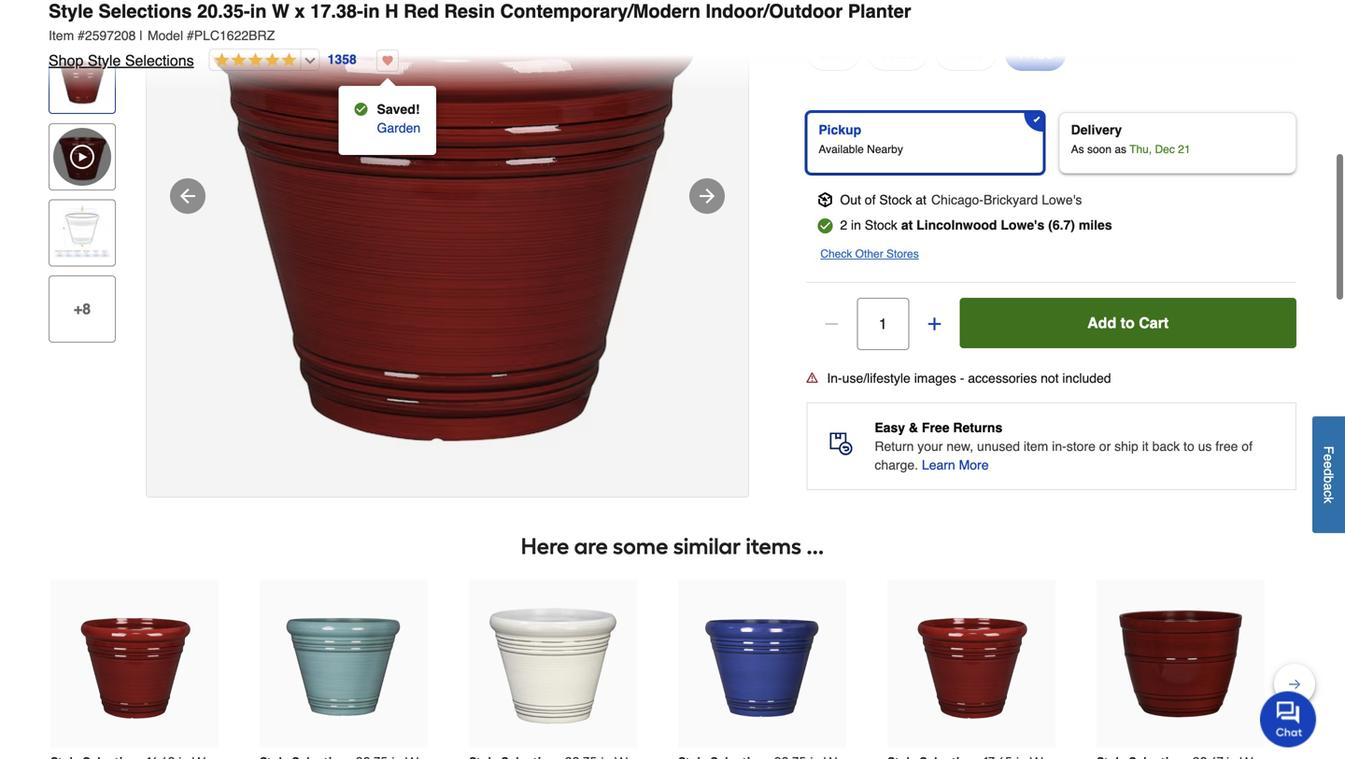 Task type: vqa. For each thing, say whether or not it's contained in the screenshot.
please
no



Task type: describe. For each thing, give the bounding box(es) containing it.
2 horizontal spatial in
[[851, 217, 862, 232]]

easy & free returns return your new, unused item in-store or ship it back to us free of charge.
[[875, 419, 1253, 472]]

delivery as soon as thu, dec 21
[[1072, 121, 1191, 155]]

warning image
[[807, 371, 818, 383]]

some
[[613, 532, 669, 559]]

out of stock at chicago-brickyard lowe's
[[840, 191, 1083, 206]]

at for at
[[902, 217, 913, 232]]

2597208
[[85, 28, 136, 43]]

brickyard
[[984, 191, 1039, 206]]

2
[[840, 217, 848, 232]]

to inside button
[[1121, 313, 1135, 331]]

not
[[1041, 370, 1059, 385]]

minus image
[[823, 314, 841, 333]]

style selections 20.35-in w x 17.38-in h spa blue resin contemporary/modern indoor/outdoor planter image
[[277, 596, 411, 731]]

height
[[807, 7, 853, 24]]

|
[[140, 28, 143, 43]]

or
[[1100, 438, 1111, 453]]

style selections 20.35-in w x 17.38-in h white resin contemporary/modern indoor/outdoor planter image
[[486, 596, 621, 731]]

k
[[1322, 497, 1337, 504]]

similar
[[674, 532, 741, 559]]

heart filled image
[[376, 50, 399, 72]]

free
[[922, 419, 950, 434]]

are
[[574, 532, 608, 559]]

b
[[1322, 476, 1337, 483]]

style selections  #plc1622brz - thumbnail image
[[53, 50, 111, 108]]

red
[[404, 0, 439, 22]]

learn more link
[[922, 455, 989, 474]]

as
[[1072, 142, 1085, 155]]

shop
[[49, 52, 84, 69]]

plc1622brz
[[194, 28, 275, 43]]

style inside style selections 20.35-in w x 17.38-in h red resin contemporary/modern indoor/outdoor planter item # 2597208 | model # plc1622brz
[[49, 0, 93, 22]]

cart
[[1139, 313, 1169, 331]]

h
[[385, 0, 399, 22]]

check
[[821, 247, 853, 260]]

&
[[909, 419, 919, 434]]

use/lifestyle
[[843, 370, 911, 385]]

add
[[1088, 313, 1117, 331]]

item number 2 5 9 7 2 0 8 and model number p l c 1 6 2 2 b r z element
[[49, 26, 1297, 45]]

selections inside style selections 20.35-in w x 17.38-in h red resin contemporary/modern indoor/outdoor planter item # 2597208 | model # plc1622brz
[[98, 0, 192, 22]]

f e e d b a c k
[[1322, 446, 1337, 504]]

(inches)
[[858, 7, 915, 24]]

stores
[[887, 247, 919, 260]]

of inside "easy & free returns return your new, unused item in-store or ship it back to us free of charge."
[[1242, 438, 1253, 453]]

included
[[1063, 370, 1112, 385]]

style selections  #plc1622brz image
[[147, 0, 749, 496]]

2 # from the left
[[187, 28, 194, 43]]

stock for of
[[880, 191, 912, 206]]

1 # from the left
[[78, 28, 85, 43]]

style selections 20.67-in w x 16.77-in h red resin contemporary/modern indoor/outdoor planter image
[[1114, 596, 1249, 731]]

other
[[856, 247, 884, 260]]

as
[[1115, 142, 1127, 155]]

accessories
[[968, 370, 1038, 385]]

f e e d b a c k button
[[1313, 417, 1346, 534]]

items
[[746, 532, 802, 559]]

11.65
[[880, 43, 916, 61]]

delivery
[[1072, 121, 1123, 136]]

check circle filled image
[[818, 218, 833, 233]]

+8 button
[[49, 275, 116, 342]]

new,
[[947, 438, 974, 453]]

shop style selections
[[49, 52, 194, 69]]

style selections 13.45-in w x 11.65-in h red resin contemporary/modern indoor/outdoor planter image
[[905, 596, 1039, 731]]

1 horizontal spatial in
[[363, 0, 380, 22]]

model
[[148, 28, 183, 43]]

d
[[1322, 469, 1337, 476]]

at for chicago-brickyard lowe's
[[916, 191, 927, 206]]

garden link
[[377, 118, 421, 140]]

return
[[875, 438, 914, 453]]

height (inches)
[[807, 7, 915, 24]]

miles
[[1079, 217, 1113, 232]]

21
[[1179, 142, 1191, 155]]

Stepper number input field with increment and decrement buttons number field
[[857, 297, 910, 349]]

1 vertical spatial style
[[88, 52, 121, 69]]

item
[[1024, 438, 1049, 453]]

back
[[1153, 438, 1181, 453]]

unused
[[978, 438, 1021, 453]]

style selections 20.35-in w x 17.38-in h red resin contemporary/modern indoor/outdoor planter item # 2597208 | model # plc1622brz
[[49, 0, 912, 43]]

saved! garden
[[377, 103, 421, 136]]

17.38-
[[310, 0, 363, 22]]

0 vertical spatial lowe's
[[1042, 191, 1083, 206]]

to inside "easy & free returns return your new, unused item in-store or ship it back to us free of charge."
[[1184, 438, 1195, 453]]

here
[[521, 532, 570, 559]]

in-
[[827, 370, 843, 385]]

6.7
[[1053, 217, 1071, 232]]

pickup image
[[818, 191, 833, 206]]

saved!
[[377, 103, 420, 118]]



Task type: locate. For each thing, give the bounding box(es) containing it.
garden
[[377, 121, 421, 136]]

0 vertical spatial of
[[865, 191, 876, 206]]

thu,
[[1130, 142, 1152, 155]]

here are some similar items ... heading
[[49, 527, 1297, 564]]

style selections 16.49-in w x 14.46-in h red resin contemporary/modern indoor/outdoor planter image
[[67, 596, 202, 731]]

learn more
[[922, 457, 989, 472]]

of right free
[[1242, 438, 1253, 453]]

1 e from the top
[[1322, 454, 1337, 462]]

# right item
[[78, 28, 85, 43]]

0 horizontal spatial of
[[865, 191, 876, 206]]

style up item
[[49, 0, 93, 22]]

resin
[[444, 0, 495, 22]]

1358
[[328, 52, 357, 67]]

1 vertical spatial of
[[1242, 438, 1253, 453]]

style
[[49, 0, 93, 22], [88, 52, 121, 69]]

stock right out
[[880, 191, 912, 206]]

x
[[295, 0, 305, 22]]

contemporary/modern
[[500, 0, 701, 22]]

1 horizontal spatial #
[[187, 28, 194, 43]]

1 vertical spatial lowe's
[[1001, 217, 1045, 232]]

selections down model
[[125, 52, 194, 69]]

indoor/outdoor
[[706, 0, 843, 22]]

lowe's left (
[[1001, 217, 1045, 232]]

stock for in
[[865, 217, 898, 232]]

pickup available nearby
[[819, 121, 904, 155]]

in left w
[[250, 0, 267, 22]]

to right add
[[1121, 313, 1135, 331]]

...
[[807, 532, 824, 559]]

f
[[1322, 446, 1337, 454]]

ship
[[1115, 438, 1139, 453]]

in-
[[1053, 438, 1067, 453]]

check other stores
[[821, 247, 919, 260]]

stock up check other stores
[[865, 217, 898, 232]]

c
[[1322, 491, 1337, 497]]

at
[[916, 191, 927, 206], [902, 217, 913, 232]]

store
[[1067, 438, 1096, 453]]

style selections  #plc1622brz - thumbnail2 image
[[53, 203, 111, 261]]

nearby
[[867, 142, 904, 155]]

0 horizontal spatial #
[[78, 28, 85, 43]]

chat invite button image
[[1261, 691, 1318, 748]]

2 in stock at lincolnwood lowe's ( 6.7 ) miles
[[840, 217, 1113, 232]]

easy
[[875, 419, 906, 434]]

in right 2
[[851, 217, 862, 232]]

chicago-
[[932, 191, 984, 206]]

option group containing pickup
[[799, 104, 1305, 180]]

option group
[[799, 104, 1305, 180]]

item
[[49, 28, 74, 43]]

soon
[[1088, 142, 1112, 155]]

free
[[1216, 438, 1239, 453]]

pickup
[[819, 121, 862, 136]]

0 horizontal spatial to
[[1121, 313, 1135, 331]]

of right out
[[865, 191, 876, 206]]

#
[[78, 28, 85, 43], [187, 28, 194, 43]]

9.74
[[819, 43, 848, 61]]

0 vertical spatial style
[[49, 0, 93, 22]]

check circle filled image
[[355, 103, 368, 118]]

17.38
[[1017, 43, 1055, 61]]

(
[[1049, 217, 1053, 232]]

in left "h"
[[363, 0, 380, 22]]

a
[[1322, 483, 1337, 491]]

1 vertical spatial selections
[[125, 52, 194, 69]]

arrow right image
[[696, 184, 719, 206]]

# right model
[[187, 28, 194, 43]]

e up the b
[[1322, 462, 1337, 469]]

here are some similar items ...
[[521, 532, 824, 559]]

your
[[918, 438, 943, 453]]

2 e from the top
[[1322, 462, 1337, 469]]

1 horizontal spatial to
[[1184, 438, 1195, 453]]

4.7 stars image
[[210, 52, 297, 70]]

0 vertical spatial stock
[[880, 191, 912, 206]]

20.35-
[[197, 0, 250, 22]]

1 horizontal spatial of
[[1242, 438, 1253, 453]]

0 horizontal spatial in
[[250, 0, 267, 22]]

dec
[[1156, 142, 1176, 155]]

style down 2597208
[[88, 52, 121, 69]]

arrow left image
[[177, 184, 199, 206]]

out
[[840, 191, 862, 206]]

of
[[865, 191, 876, 206], [1242, 438, 1253, 453]]

to left us
[[1184, 438, 1195, 453]]

0 horizontal spatial at
[[902, 217, 913, 232]]

e
[[1322, 454, 1337, 462], [1322, 462, 1337, 469]]

0 vertical spatial selections
[[98, 0, 192, 22]]

planter
[[848, 0, 912, 22]]

-
[[960, 370, 965, 385]]

0 vertical spatial at
[[916, 191, 927, 206]]

lowe's up the 6.7 at the top of page
[[1042, 191, 1083, 206]]

at left chicago-
[[916, 191, 927, 206]]

style selections 20.35-in w x 17.38-in h blue resin contemporary/modern indoor/outdoor planter image
[[695, 596, 830, 731]]

at up 'stores'
[[902, 217, 913, 232]]

0 vertical spatial to
[[1121, 313, 1135, 331]]

charge.
[[875, 457, 919, 472]]

images
[[915, 370, 957, 385]]

w
[[272, 0, 290, 22]]

in-use/lifestyle images - accessories not included
[[827, 370, 1112, 385]]

e up d
[[1322, 454, 1337, 462]]

available
[[819, 142, 864, 155]]

us
[[1199, 438, 1213, 453]]

1 vertical spatial to
[[1184, 438, 1195, 453]]

returns
[[954, 419, 1003, 434]]

in
[[250, 0, 267, 22], [363, 0, 380, 22], [851, 217, 862, 232]]

lincolnwood
[[917, 217, 998, 232]]

selections up "|"
[[98, 0, 192, 22]]

lowe's
[[1042, 191, 1083, 206], [1001, 217, 1045, 232]]

selections
[[98, 0, 192, 22], [125, 52, 194, 69]]

plus image
[[926, 314, 944, 333]]

1 vertical spatial at
[[902, 217, 913, 232]]

add to cart
[[1088, 313, 1169, 331]]

)
[[1071, 217, 1076, 232]]

14.46
[[948, 43, 985, 61]]

more
[[959, 457, 989, 472]]

stock
[[880, 191, 912, 206], [865, 217, 898, 232]]

+8
[[74, 299, 91, 317]]

learn
[[922, 457, 956, 472]]

1 horizontal spatial at
[[916, 191, 927, 206]]

to
[[1121, 313, 1135, 331], [1184, 438, 1195, 453]]

it
[[1143, 438, 1149, 453]]

check other stores button
[[821, 244, 919, 262]]

1 vertical spatial stock
[[865, 217, 898, 232]]



